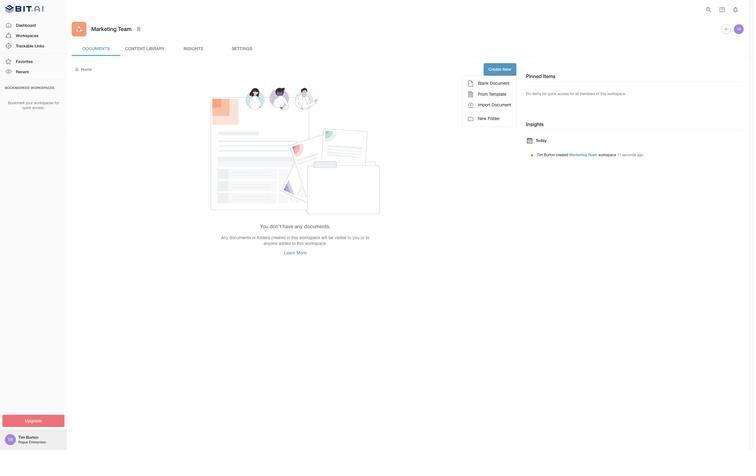 Task type: locate. For each thing, give the bounding box(es) containing it.
document down the template
[[492, 103, 512, 107]]

marketing
[[91, 26, 117, 32], [570, 153, 587, 157]]

0 horizontal spatial or
[[252, 235, 256, 240]]

0 horizontal spatial to
[[292, 241, 296, 246]]

0 vertical spatial created
[[556, 153, 569, 157]]

to right you
[[366, 235, 370, 240]]

1 horizontal spatial to
[[348, 235, 352, 240]]

have
[[283, 224, 293, 229]]

team left bookmark icon
[[118, 26, 132, 32]]

quick down your
[[22, 106, 31, 110]]

template
[[489, 92, 507, 97]]

workspace inside tim burton created marketing team workspace 11 seconds ago
[[599, 153, 617, 157]]

0 horizontal spatial workspace.
[[305, 241, 327, 246]]

1 horizontal spatial workspace.
[[608, 92, 626, 96]]

anyone
[[264, 241, 278, 246]]

0 vertical spatial workspace
[[599, 153, 617, 157]]

blank document button
[[462, 78, 517, 89]]

new folder
[[478, 116, 500, 121]]

1 vertical spatial workspace
[[299, 235, 320, 240]]

0 vertical spatial this
[[601, 92, 607, 96]]

to
[[348, 235, 352, 240], [366, 235, 370, 240], [292, 241, 296, 246]]

bookmark your workspaces for quick access.
[[8, 101, 59, 110]]

document
[[490, 81, 510, 86], [492, 103, 512, 107]]

workspaces
[[31, 86, 54, 90]]

0 horizontal spatial created
[[271, 235, 286, 240]]

0 horizontal spatial for
[[55, 101, 59, 105]]

1 vertical spatial this
[[291, 235, 298, 240]]

dashboard
[[16, 23, 36, 28]]

burton
[[544, 153, 555, 157], [26, 435, 38, 440]]

1 horizontal spatial or
[[361, 235, 365, 240]]

created inside any documents or folders created in this workspace will be visible to you or to anyone added to this workspace.
[[271, 235, 286, 240]]

new folder button
[[462, 113, 517, 124]]

to right added
[[292, 241, 296, 246]]

workspaces
[[16, 33, 38, 38]]

1 horizontal spatial workspace
[[599, 153, 617, 157]]

tim inside tim burton created marketing team workspace 11 seconds ago
[[537, 153, 543, 157]]

items
[[543, 73, 556, 79]]

0 vertical spatial document
[[490, 81, 510, 86]]

workspaces
[[34, 101, 54, 105]]

for inside bookmark your workspaces for quick access.
[[55, 101, 59, 105]]

tim
[[537, 153, 543, 157], [18, 435, 25, 440]]

more
[[297, 250, 307, 256]]

learn
[[284, 250, 295, 256]]

for left all
[[570, 92, 575, 96]]

seconds
[[623, 153, 636, 157]]

for right items
[[542, 92, 547, 96]]

workspace.
[[608, 92, 626, 96], [305, 241, 327, 246]]

new left the folder
[[478, 116, 487, 121]]

trackable
[[16, 43, 33, 48]]

tim burton rogue enterprises
[[18, 435, 46, 445]]

will
[[321, 235, 327, 240]]

insights
[[184, 46, 203, 51], [526, 121, 544, 127]]

2 or from the left
[[361, 235, 365, 240]]

tb inside button
[[737, 27, 742, 31]]

0 horizontal spatial tim
[[18, 435, 25, 440]]

tim down today
[[537, 153, 543, 157]]

workspace. inside any documents or folders created in this workspace will be visible to you or to anyone added to this workspace.
[[305, 241, 327, 246]]

folder
[[488, 116, 500, 121]]

library
[[146, 46, 165, 51]]

any documents or folders created in this workspace will be visible to you or to anyone added to this workspace.
[[221, 235, 370, 246]]

insights inside tab list
[[184, 46, 203, 51]]

1 vertical spatial team
[[588, 153, 598, 157]]

workspace. right of
[[608, 92, 626, 96]]

workspace
[[599, 153, 617, 157], [299, 235, 320, 240]]

0 vertical spatial quick
[[548, 92, 557, 96]]

access.
[[32, 106, 45, 110]]

1 vertical spatial created
[[271, 235, 286, 240]]

content
[[125, 46, 145, 51]]

or
[[252, 235, 256, 240], [361, 235, 365, 240]]

0 vertical spatial tb
[[737, 27, 742, 31]]

this
[[601, 92, 607, 96], [291, 235, 298, 240], [297, 241, 304, 246]]

document up the template
[[490, 81, 510, 86]]

0 horizontal spatial marketing
[[91, 26, 117, 32]]

0 vertical spatial team
[[118, 26, 132, 32]]

workspace down documents.
[[299, 235, 320, 240]]

documents.
[[304, 224, 331, 229]]

1 horizontal spatial for
[[542, 92, 547, 96]]

your
[[26, 101, 33, 105]]

marketing team link
[[570, 153, 598, 157]]

this up more
[[297, 241, 304, 246]]

bookmarked workspaces
[[5, 86, 54, 90]]

or left folders
[[252, 235, 256, 240]]

0 horizontal spatial insights
[[184, 46, 203, 51]]

1 vertical spatial new
[[478, 116, 487, 121]]

this right in
[[291, 235, 298, 240]]

0 vertical spatial insights
[[184, 46, 203, 51]]

any
[[295, 224, 303, 229]]

2 horizontal spatial for
[[570, 92, 575, 96]]

content library
[[125, 46, 165, 51]]

0 vertical spatial burton
[[544, 153, 555, 157]]

0 horizontal spatial burton
[[26, 435, 38, 440]]

you
[[260, 224, 268, 229]]

quick left access
[[548, 92, 557, 96]]

documents
[[230, 235, 251, 240]]

team left 11
[[588, 153, 598, 157]]

1 horizontal spatial burton
[[544, 153, 555, 157]]

for right 'workspaces'
[[55, 101, 59, 105]]

1 vertical spatial quick
[[22, 106, 31, 110]]

burton inside tim burton created marketing team workspace 11 seconds ago
[[544, 153, 555, 157]]

new
[[503, 67, 512, 72], [478, 116, 487, 121]]

today
[[536, 138, 547, 143]]

0 horizontal spatial tb
[[8, 438, 13, 443]]

workspace inside any documents or folders created in this workspace will be visible to you or to anyone added to this workspace.
[[299, 235, 320, 240]]

1 vertical spatial document
[[492, 103, 512, 107]]

or right you
[[361, 235, 365, 240]]

0 horizontal spatial quick
[[22, 106, 31, 110]]

tim inside tim burton rogue enterprises
[[18, 435, 25, 440]]

1 vertical spatial tb
[[8, 438, 13, 443]]

to left you
[[348, 235, 352, 240]]

1 horizontal spatial tb
[[737, 27, 742, 31]]

0 vertical spatial tim
[[537, 153, 543, 157]]

quick
[[548, 92, 557, 96], [22, 106, 31, 110]]

documents
[[82, 46, 110, 51]]

for
[[542, 92, 547, 96], [570, 92, 575, 96], [55, 101, 59, 105]]

workspace left 11
[[599, 153, 617, 157]]

1 horizontal spatial new
[[503, 67, 512, 72]]

tab list
[[72, 41, 745, 56]]

1 vertical spatial insights
[[526, 121, 544, 127]]

1 vertical spatial marketing
[[570, 153, 587, 157]]

1 vertical spatial burton
[[26, 435, 38, 440]]

1 horizontal spatial quick
[[548, 92, 557, 96]]

0 vertical spatial marketing
[[91, 26, 117, 32]]

enterprises
[[29, 441, 46, 445]]

from template button
[[462, 89, 517, 100]]

burton down today
[[544, 153, 555, 157]]

documents link
[[72, 41, 120, 56]]

workspace. down will
[[305, 241, 327, 246]]

create new
[[489, 67, 512, 72]]

team
[[118, 26, 132, 32], [588, 153, 598, 157]]

1 horizontal spatial created
[[556, 153, 569, 157]]

1 horizontal spatial marketing
[[570, 153, 587, 157]]

1 horizontal spatial tim
[[537, 153, 543, 157]]

in
[[287, 235, 290, 240]]

created left marketing team link
[[556, 153, 569, 157]]

this right of
[[601, 92, 607, 96]]

visible
[[335, 235, 347, 240]]

burton up 'enterprises'
[[26, 435, 38, 440]]

0 horizontal spatial workspace
[[299, 235, 320, 240]]

quick inside bookmark your workspaces for quick access.
[[22, 106, 31, 110]]

dashboard button
[[0, 20, 67, 30]]

1 vertical spatial workspace.
[[305, 241, 327, 246]]

tim up rogue
[[18, 435, 25, 440]]

added
[[279, 241, 291, 246]]

1 vertical spatial tim
[[18, 435, 25, 440]]

created up added
[[271, 235, 286, 240]]

burton inside tim burton rogue enterprises
[[26, 435, 38, 440]]

1 horizontal spatial insights
[[526, 121, 544, 127]]

new right create
[[503, 67, 512, 72]]

pin
[[526, 92, 532, 96]]

bookmark
[[8, 101, 25, 105]]

tb
[[737, 27, 742, 31], [8, 438, 13, 443]]

created
[[556, 153, 569, 157], [271, 235, 286, 240]]



Task type: vqa. For each thing, say whether or not it's contained in the screenshot.
the Trackable Links button
yes



Task type: describe. For each thing, give the bounding box(es) containing it.
0 horizontal spatial new
[[478, 116, 487, 121]]

learn more link
[[279, 247, 312, 259]]

11
[[618, 153, 622, 157]]

recent
[[16, 69, 29, 74]]

upgrade button
[[2, 415, 64, 427]]

2 horizontal spatial to
[[366, 235, 370, 240]]

trackable links
[[16, 43, 44, 48]]

rogue
[[18, 441, 28, 445]]

trackable links button
[[0, 41, 67, 51]]

items
[[533, 92, 541, 96]]

settings
[[232, 46, 253, 51]]

create new button
[[484, 63, 517, 76]]

favorites button
[[0, 56, 67, 67]]

created inside tim burton created marketing team workspace 11 seconds ago
[[556, 153, 569, 157]]

recent button
[[0, 67, 67, 77]]

be
[[329, 235, 333, 240]]

create
[[489, 67, 502, 72]]

links
[[35, 43, 44, 48]]

bookmark image
[[135, 26, 142, 33]]

members
[[580, 92, 596, 96]]

tim for enterprises
[[18, 435, 25, 440]]

burton for enterprises
[[26, 435, 38, 440]]

don't
[[270, 224, 281, 229]]

0 vertical spatial new
[[503, 67, 512, 72]]

import
[[478, 103, 491, 107]]

content library link
[[120, 41, 169, 56]]

1 horizontal spatial team
[[588, 153, 598, 157]]

pinned
[[526, 73, 542, 79]]

pinned items
[[526, 73, 556, 79]]

upgrade
[[25, 418, 42, 424]]

insights link
[[169, 41, 218, 56]]

bookmarked
[[5, 86, 30, 90]]

blank
[[478, 81, 489, 86]]

import document button
[[462, 100, 517, 111]]

from template
[[478, 92, 507, 97]]

burton for marketing
[[544, 153, 555, 157]]

ago
[[637, 153, 644, 157]]

you
[[353, 235, 360, 240]]

access
[[558, 92, 569, 96]]

0 vertical spatial workspace.
[[608, 92, 626, 96]]

1 or from the left
[[252, 235, 256, 240]]

you don't have any documents.
[[260, 224, 331, 229]]

learn more
[[284, 250, 307, 256]]

home link
[[74, 67, 92, 72]]

marketing team
[[91, 26, 132, 32]]

all
[[576, 92, 579, 96]]

home
[[81, 67, 92, 72]]

from
[[478, 92, 488, 97]]

tb button
[[734, 23, 745, 35]]

folders
[[257, 235, 270, 240]]

tab list containing documents
[[72, 41, 745, 56]]

workspaces button
[[0, 30, 67, 41]]

of
[[597, 92, 600, 96]]

tim for marketing
[[537, 153, 543, 157]]

import document
[[478, 103, 512, 107]]

any
[[221, 235, 228, 240]]

tim burton created marketing team workspace 11 seconds ago
[[537, 153, 644, 157]]

favorites
[[16, 59, 33, 64]]

blank document
[[478, 81, 510, 86]]

settings link
[[218, 41, 267, 56]]

document for import document
[[492, 103, 512, 107]]

2 vertical spatial this
[[297, 241, 304, 246]]

pin items for quick access for all members of this workspace.
[[526, 92, 626, 96]]

document for blank document
[[490, 81, 510, 86]]

0 horizontal spatial team
[[118, 26, 132, 32]]



